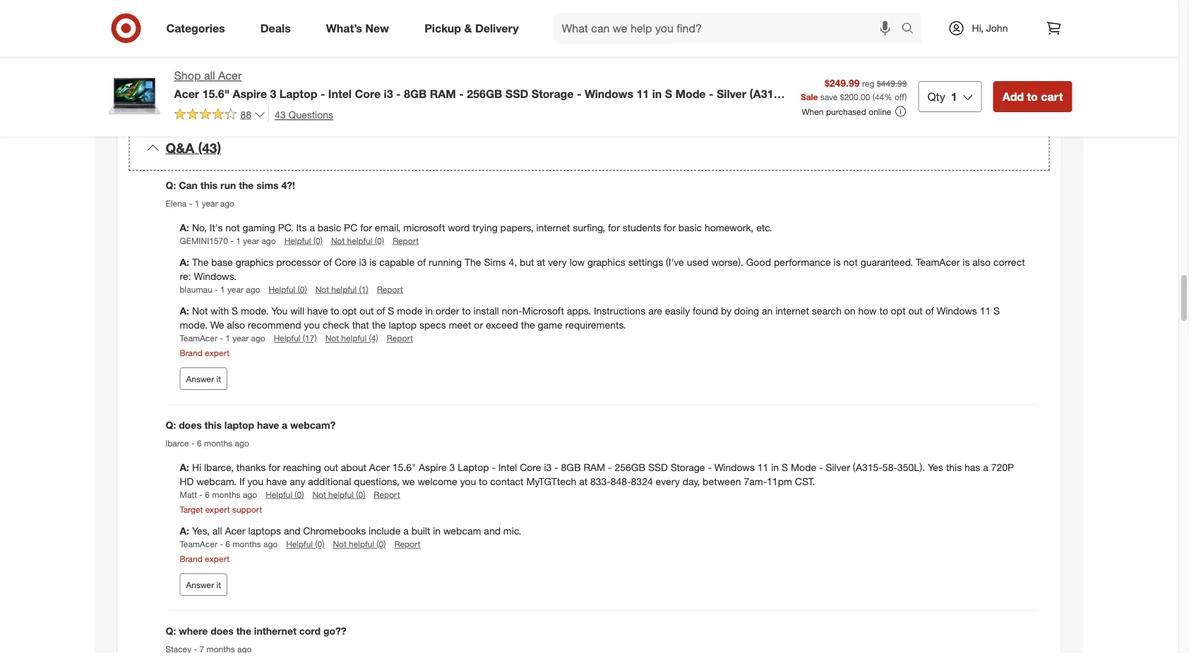 Task type: locate. For each thing, give the bounding box(es) containing it.
58- left yes
[[883, 462, 897, 474]]

256gb up 848- in the right bottom of the page
[[615, 462, 645, 474]]

256gb down "guam"
[[467, 87, 502, 101]]

1 vertical spatial aspire
[[419, 462, 447, 474]]

sale
[[801, 91, 818, 102]]

0 horizontal spatial mode
[[676, 87, 706, 101]]

ago for matt - 6 months ago
[[243, 490, 257, 500]]

helpful  (0) for teamacer - 6 months ago
[[286, 539, 324, 550]]

1 horizontal spatial mode
[[791, 462, 817, 474]]

have inside hi lbarce, thanks for reaching out about acer 15.6" aspire 3 laptop - intel core i3 - 8gb ram - 256gb ssd storage - windows 11 in s mode - silver (a315-58-350l).     yes this has a 720p hd webcam.    if you have any additional questions, we welcome you to contact mytgttech at 833-848-8324 every day, between 7am-11pm cst.
[[266, 476, 287, 488]]

mode inside shop all acer acer 15.6" aspire 3 laptop - intel core i3 - 8gb ram - 256gb ssd storage - windows 11 in s mode - silver (a315- 58-350l)
[[676, 87, 706, 101]]

of
[[802, 13, 810, 25], [324, 256, 332, 268], [417, 256, 426, 268], [377, 305, 385, 317], [926, 305, 934, 317]]

also
[[266, 55, 284, 67], [479, 55, 497, 67], [517, 69, 535, 82], [973, 256, 991, 268], [227, 319, 245, 331]]

is left capable
[[369, 256, 377, 268]]

1 horizontal spatial out
[[360, 305, 374, 317]]

mode up cst.
[[791, 462, 817, 474]]

aspire inside hi lbarce, thanks for reaching out about acer 15.6" aspire 3 laptop - intel core i3 - 8gb ram - 256gb ssd storage - windows 11 in s mode - silver (a315-58-350l).     yes this has a 720p hd webcam.    if you have any additional questions, we welcome you to contact mytgttech at 833-848-8324 every day, between 7am-11pm cst.
[[419, 462, 447, 474]]

in inside this item must be returned within 30 days of the date it was purchased in store, shipped, delivered by a shipt shopper, or made ready for pickup. see the return policy for complete information.
[[930, 13, 938, 25]]

(a315- left sale
[[750, 87, 784, 101]]

re:
[[180, 270, 191, 283]]

helpful  (0) button for teamacer - 6 months ago
[[286, 539, 324, 551]]

answer it
[[186, 374, 221, 385], [186, 580, 221, 591]]

islands, left virgin
[[296, 69, 330, 82]]

0 horizontal spatial opt
[[342, 305, 357, 317]]

to left contact
[[479, 476, 488, 488]]

answer it button up where
[[180, 574, 227, 597]]

very
[[548, 256, 567, 268]]

0 vertical spatial does
[[179, 420, 202, 432]]

helpful for not with s mode. you will have to opt out of s mode in order to install non-microsoft apps. instructions are easily found by doing an internet search on how to opt out of windows 11 s mode. we also recommend you check that the laptop specs meet or exceed the game requirements.
[[341, 333, 367, 344]]

1 horizontal spatial search
[[895, 23, 929, 36]]

3 inside shop all acer acer 15.6" aspire 3 laptop - intel core i3 - 8gb ram - 256gb ssd storage - windows 11 in s mode - silver (a315- 58-350l)
[[270, 87, 276, 101]]

year for teamacer - 1 year ago
[[233, 333, 249, 344]]

about
[[341, 462, 366, 474]]

43
[[275, 108, 286, 121]]

0 vertical spatial by
[[657, 27, 667, 39]]

information.
[[767, 41, 819, 53]]

q: inside q: can this run the sims 4?! elena - 1 year ago
[[166, 179, 176, 192]]

a right "has"
[[983, 462, 989, 474]]

0 vertical spatial have
[[307, 305, 328, 317]]

0 horizontal spatial does
[[179, 420, 202, 432]]

this
[[613, 13, 632, 25]]

not helpful  (4) button
[[325, 332, 378, 345]]

not helpful  (0) button down pc
[[331, 235, 384, 247]]

go??
[[323, 626, 346, 638]]

to inside hi lbarce, thanks for reaching out about acer 15.6" aspire 3 laptop - intel core i3 - 8gb ram - 256gb ssd storage - windows 11 in s mode - silver (a315-58-350l).     yes this has a 720p hd webcam.    if you have any additional questions, we welcome you to contact mytgttech at 833-848-8324 every day, between 7am-11pm cst.
[[479, 476, 488, 488]]

its
[[296, 221, 307, 234]]

gemini1570 - 1 year ago
[[180, 236, 276, 246]]

helpful  (17)
[[274, 333, 317, 344]]

1 horizontal spatial (a315-
[[853, 462, 883, 474]]

ram up 833-
[[584, 462, 605, 474]]

matt - 6 months ago
[[180, 490, 257, 500]]

helpful for not with s mode. you will have to opt out of s mode in order to install non-microsoft apps. instructions are easily found by doing an internet search on how to opt out of windows 11 s mode. we also recommend you check that the laptop specs meet or exceed the game requirements.
[[274, 333, 300, 344]]

2 vertical spatial months
[[233, 539, 261, 550]]

not for blaumau - 1 year ago
[[315, 284, 329, 295]]

0 horizontal spatial you
[[248, 476, 263, 488]]

0 vertical spatial laptop
[[389, 319, 417, 331]]

ago for teamacer - 6 months ago
[[263, 539, 278, 550]]

ram
[[430, 87, 456, 101], [584, 462, 605, 474]]

intel
[[328, 87, 352, 101], [498, 462, 517, 474]]

8gb up mytgttech
[[561, 462, 581, 474]]

0 vertical spatial aspire
[[233, 87, 267, 101]]

virgin
[[332, 69, 357, 82]]

expert down matt - 6 months ago
[[205, 505, 230, 515]]

report button for hi lbarce, thanks for reaching out about acer 15.6" aspire 3 laptop - intel core i3 - 8gb ram - 256gb ssd storage - windows 11 in s mode - silver (a315-58-350l).     yes this has a 720p hd webcam.    if you have any additional questions, we welcome you to contact mytgttech at 833-848-8324 every day, between 7am-11pm cst.
[[374, 489, 400, 501]]

0 horizontal spatial 15.6"
[[202, 87, 230, 101]]

boxes.
[[385, 27, 415, 39]]

3 a: from the top
[[180, 305, 192, 317]]

deals link
[[248, 13, 308, 44]]

ago for teamacer - 1 year ago
[[251, 333, 265, 344]]

ssd inside shop all acer acer 15.6" aspire 3 laptop - intel core i3 - 8gb ram - 256gb ssd storage - windows 11 in s mode - silver (a315- 58-350l)
[[505, 87, 529, 101]]

year inside q: can this run the sims 4?! elena - 1 year ago
[[202, 198, 218, 209]]

- inside "q: does this laptop have a webcam? lbarce - 6 months ago"
[[191, 438, 195, 449]]

laptop
[[389, 319, 417, 331], [224, 420, 254, 432]]

1 and from the left
[[284, 525, 300, 538]]

the right run
[[239, 179, 254, 192]]

months down laptops
[[233, 539, 261, 550]]

2 brand expert from the top
[[180, 554, 230, 565]]

capable
[[379, 256, 415, 268]]

2 vertical spatial have
[[266, 476, 287, 488]]

What can we help you find? suggestions appear below search field
[[553, 13, 905, 44]]

2 horizontal spatial i3
[[544, 462, 552, 474]]

item inside estimated ship weight: 5.73 pounds we regret that this item cannot be shipped to po boxes. united states minor outlying islands, american samoa (see also separate entry under as), puerto rico (see also separate entry under pr), northern mariana islands, virgin islands, u.s., apo/fpo, guam (see also separate entry under gu)
[[249, 27, 269, 39]]

1 right the gemini1570
[[236, 236, 241, 246]]

1 answer from the top
[[186, 374, 214, 385]]

s inside shop all acer acer 15.6" aspire 3 laptop - intel core i3 - 8gb ram - 256gb ssd storage - windows 11 in s mode - silver (a315- 58-350l)
[[665, 87, 672, 101]]

all
[[204, 69, 215, 83], [212, 525, 222, 538]]

1 vertical spatial laptop
[[458, 462, 489, 474]]

or down within
[[745, 27, 754, 39]]

how
[[858, 305, 877, 317]]

2 answer it button from the top
[[180, 574, 227, 597]]

helpful  (0) for gemini1570 - 1 year ago
[[284, 236, 323, 246]]

or inside not with s mode. you will have to opt out of s mode in order to install non-microsoft apps. instructions are easily found by doing an internet search on how to opt out of windows 11 s mode. we also recommend you check that the laptop specs meet or exceed the game requirements.
[[474, 319, 483, 331]]

not
[[331, 236, 345, 246], [315, 284, 329, 295], [192, 305, 208, 317], [325, 333, 339, 344], [312, 490, 326, 500], [333, 539, 347, 550]]

helpful down chromebooks
[[286, 539, 313, 550]]

1 horizontal spatial be
[[681, 13, 692, 25]]

0 horizontal spatial ssd
[[505, 87, 529, 101]]

islands, right "outlying"
[[540, 41, 574, 53]]

a inside this item must be returned within 30 days of the date it was purchased in store, shipped, delivered by a shipt shopper, or made ready for pickup. see the return policy for complete information.
[[670, 27, 675, 39]]

helpful  (0) up you
[[269, 284, 307, 295]]

u.s.,
[[396, 69, 416, 82]]

answer it up where
[[186, 580, 221, 591]]

specs
[[419, 319, 446, 331]]

correct
[[994, 256, 1025, 268]]

2 horizontal spatial 6
[[226, 539, 230, 550]]

1 expert from the top
[[205, 348, 230, 359]]

under
[[353, 55, 379, 67], [166, 69, 191, 82], [191, 83, 217, 96]]

2 answer it from the top
[[186, 580, 221, 591]]

ssd up 'every'
[[648, 462, 668, 474]]

256gb inside shop all acer acer 15.6" aspire 3 laptop - intel core i3 - 8gb ram - 256gb ssd storage - windows 11 in s mode - silver (a315- 58-350l)
[[467, 87, 502, 101]]

0 vertical spatial core
[[355, 87, 381, 101]]

storage down "outlying"
[[532, 87, 574, 101]]

this inside q: can this run the sims 4?! elena - 1 year ago
[[200, 179, 218, 192]]

a: left no, on the left
[[180, 221, 189, 234]]

you up (17)
[[304, 319, 320, 331]]

0 vertical spatial ssd
[[505, 87, 529, 101]]

(a315- inside hi lbarce, thanks for reaching out about acer 15.6" aspire 3 laptop - intel core i3 - 8gb ram - 256gb ssd storage - windows 11 in s mode - silver (a315-58-350l).     yes this has a 720p hd webcam.    if you have any additional questions, we welcome you to contact mytgttech at 833-848-8324 every day, between 7am-11pm cst.
[[853, 462, 883, 474]]

1 horizontal spatial is
[[834, 256, 841, 268]]

not left guaranteed.
[[844, 256, 858, 268]]

ago for gemini1570 - 1 year ago
[[262, 236, 276, 246]]

0 vertical spatial expert
[[205, 348, 230, 359]]

delivery
[[475, 21, 519, 35]]

purchased right was
[[881, 13, 928, 25]]

0 horizontal spatial that
[[211, 27, 228, 39]]

not down check
[[325, 333, 339, 344]]

1 vertical spatial have
[[257, 420, 279, 432]]

it for hi lbarce, thanks for reaching out about acer 15.6" aspire 3 laptop - intel core i3 - 8gb ram - 256gb ssd storage - windows 11 in s mode - silver (a315-58-350l).     yes this has a 720p hd webcam.    if you have any additional questions, we welcome you to contact mytgttech at 833-848-8324 every day, between 7am-11pm cst.
[[216, 580, 221, 591]]

s inside hi lbarce, thanks for reaching out about acer 15.6" aspire 3 laptop - intel core i3 - 8gb ram - 256gb ssd storage - windows 11 in s mode - silver (a315-58-350l).     yes this has a 720p hd webcam.    if you have any additional questions, we welcome you to contact mytgttech at 833-848-8324 every day, between 7am-11pm cst.
[[782, 462, 788, 474]]

1 horizontal spatial laptop
[[458, 462, 489, 474]]

laptop up webcam
[[458, 462, 489, 474]]

1 horizontal spatial opt
[[891, 305, 906, 317]]

1 horizontal spatial 8gb
[[561, 462, 581, 474]]

1 down windows.
[[220, 284, 225, 295]]

entry
[[328, 55, 350, 67], [541, 55, 564, 67], [166, 83, 188, 96]]

1 horizontal spatial internet
[[776, 305, 809, 317]]

does up lbarce
[[179, 420, 202, 432]]

teamacer for yes, all acer laptops and chromebooks include a built in webcam and mic.
[[180, 539, 218, 550]]

laptop up 43 questions link
[[280, 87, 317, 101]]

ssd inside hi lbarce, thanks for reaching out about acer 15.6" aspire 3 laptop - intel core i3 - 8gb ram - 256gb ssd storage - windows 11 in s mode - silver (a315-58-350l).     yes this has a 720p hd webcam.    if you have any additional questions, we welcome you to contact mytgttech at 833-848-8324 every day, between 7am-11pm cst.
[[648, 462, 668, 474]]

s right with
[[232, 305, 238, 317]]

year up it's
[[202, 198, 218, 209]]

1 vertical spatial laptop
[[224, 420, 254, 432]]

43 questions
[[275, 108, 333, 121]]

aspire up welcome on the bottom of page
[[419, 462, 447, 474]]

year for blaumau - 1 year ago
[[227, 284, 244, 295]]

mode down "policy" on the top right
[[676, 87, 706, 101]]

6 inside "q: does this laptop have a webcam? lbarce - 6 months ago"
[[197, 438, 202, 449]]

return policy link
[[650, 41, 705, 53]]

0 horizontal spatial ram
[[430, 87, 456, 101]]

i3 up (1)
[[359, 256, 367, 268]]

1 horizontal spatial intel
[[498, 462, 517, 474]]

brand down yes,
[[180, 554, 203, 565]]

internet up very
[[536, 221, 570, 234]]

1 vertical spatial 8gb
[[561, 462, 581, 474]]

between
[[703, 476, 741, 488]]

at inside the base graphics processor of core i3 is capable of running the sims 4, but at very low graphics settings (i've used worse). good performance is not guaranteed. teamacer is also correct re: windows.
[[537, 256, 545, 268]]

2 answer from the top
[[186, 580, 214, 591]]

2 vertical spatial teamacer
[[180, 539, 218, 550]]

under down pr),
[[191, 83, 217, 96]]

0 vertical spatial 58-
[[174, 101, 191, 115]]

basic
[[318, 221, 341, 234], [678, 221, 702, 234]]

0 vertical spatial not helpful  (0)
[[331, 236, 384, 246]]

regret
[[182, 27, 208, 39]]

windows inside not with s mode. you will have to opt out of s mode in order to install non-microsoft apps. instructions are easily found by doing an internet search on how to opt out of windows 11 s mode. we also recommend you check that the laptop specs meet or exceed the game requirements.
[[937, 305, 977, 317]]

11 inside shop all acer acer 15.6" aspire 3 laptop - intel core i3 - 8gb ram - 256gb ssd storage - windows 11 in s mode - silver (a315- 58-350l)
[[637, 87, 649, 101]]

0 horizontal spatial 11
[[637, 87, 649, 101]]

0 horizontal spatial 58-
[[174, 101, 191, 115]]

1 inside q: can this run the sims 4?! elena - 1 year ago
[[195, 198, 199, 209]]

helpful for yes, all acer laptops and chromebooks include a built in webcam and mic.
[[349, 539, 374, 550]]

1 answer it button from the top
[[180, 368, 227, 391]]

search left "on"
[[812, 305, 842, 317]]

s up 11pm
[[782, 462, 788, 474]]

in left store,
[[930, 13, 938, 25]]

1 horizontal spatial we
[[210, 319, 224, 331]]

by inside this item must be returned within 30 days of the date it was purchased in store, shipped, delivered by a shipt shopper, or made ready for pickup. see the return policy for complete information.
[[657, 27, 667, 39]]

not inside the base graphics processor of core i3 is capable of running the sims 4, but at very low graphics settings (i've used worse). good performance is not guaranteed. teamacer is also correct re: windows.
[[844, 256, 858, 268]]

easily
[[665, 305, 690, 317]]

not for teamacer - 6 months ago
[[333, 539, 347, 550]]

0 vertical spatial at
[[537, 256, 545, 268]]

2 a: from the top
[[180, 256, 192, 268]]

q: for q: does this laptop have a webcam?
[[166, 420, 176, 432]]

a: yes, all acer laptops and chromebooks include a built in webcam and mic.
[[180, 525, 522, 538]]

separate
[[287, 55, 325, 67], [500, 55, 539, 67], [538, 69, 576, 82]]

not helpful  (0) down pc
[[331, 236, 384, 246]]

0 vertical spatial be
[[681, 13, 692, 25]]

(
[[873, 91, 875, 102]]

report button down "questions,"
[[374, 489, 400, 501]]

1 q: from the top
[[166, 179, 176, 192]]

0 vertical spatial 15.6"
[[202, 87, 230, 101]]

1 horizontal spatial 11
[[758, 462, 769, 474]]

an
[[762, 305, 773, 317]]

core down virgin
[[355, 87, 381, 101]]

and right laptops
[[284, 525, 300, 538]]

1 vertical spatial mode
[[791, 462, 817, 474]]

cst.
[[795, 476, 815, 488]]

1 graphics from the left
[[236, 256, 274, 268]]

brand expert for yes, all acer laptops and chromebooks include a built in webcam and mic.
[[180, 554, 230, 565]]

1 is from the left
[[369, 256, 377, 268]]

%
[[884, 91, 892, 102]]

1 vertical spatial expert
[[205, 505, 230, 515]]

search left store,
[[895, 23, 929, 36]]

1 vertical spatial not helpful  (0)
[[312, 490, 365, 500]]

of inside this item must be returned within 30 days of the date it was purchased in store, shipped, delivered by a shipt shopper, or made ready for pickup. see the return policy for complete information.
[[802, 13, 810, 25]]

1 horizontal spatial by
[[721, 305, 732, 317]]

this right yes
[[946, 462, 962, 474]]

expert down teamacer - 1 year ago
[[205, 348, 230, 359]]

we
[[402, 476, 415, 488]]

2 graphics from the left
[[588, 256, 626, 268]]

6 for yes, all acer laptops and chromebooks include a built in webcam and mic.
[[226, 539, 230, 550]]

0 horizontal spatial be
[[305, 27, 316, 39]]

report down email, at top
[[393, 236, 419, 246]]

laptop inside shop all acer acer 15.6" aspire 3 laptop - intel core i3 - 8gb ram - 256gb ssd storage - windows 11 in s mode - silver (a315- 58-350l)
[[280, 87, 317, 101]]

0 vertical spatial mode.
[[241, 305, 269, 317]]

4 a: from the top
[[180, 462, 192, 474]]

helpful  (0) button down its
[[284, 235, 323, 247]]

day,
[[683, 476, 700, 488]]

also up teamacer - 1 year ago
[[227, 319, 245, 331]]

1 basic from the left
[[318, 221, 341, 234]]

answer it button down teamacer - 1 year ago
[[180, 368, 227, 391]]

0 vertical spatial it
[[852, 13, 858, 25]]

2 brand from the top
[[180, 554, 203, 565]]

2 horizontal spatial out
[[908, 305, 923, 317]]

2 expert from the top
[[205, 505, 230, 515]]

0 horizontal spatial silver
[[717, 87, 746, 101]]

0 horizontal spatial i3
[[359, 256, 367, 268]]

item up delivered
[[634, 13, 654, 25]]

1 vertical spatial core
[[335, 256, 356, 268]]

you for check
[[304, 319, 320, 331]]

6 down webcam.
[[205, 490, 210, 500]]

report right "(4)"
[[387, 333, 413, 344]]

15.6"
[[202, 87, 230, 101], [393, 462, 416, 474]]

helpful up you
[[269, 284, 295, 295]]

have left webcam?
[[257, 420, 279, 432]]

1 for not helpful  (0)
[[236, 236, 241, 246]]

720p
[[991, 462, 1014, 474]]

1 horizontal spatial or
[[745, 27, 754, 39]]

purchased down '$'
[[826, 106, 866, 117]]

be inside estimated ship weight: 5.73 pounds we regret that this item cannot be shipped to po boxes. united states minor outlying islands, american samoa (see also separate entry under as), puerto rico (see also separate entry under pr), northern mariana islands, virgin islands, u.s., apo/fpo, guam (see also separate entry under gu)
[[305, 27, 316, 39]]

i3 inside shop all acer acer 15.6" aspire 3 laptop - intel core i3 - 8gb ram - 256gb ssd storage - windows 11 in s mode - silver (a315- 58-350l)
[[384, 87, 393, 101]]

mode
[[676, 87, 706, 101], [791, 462, 817, 474]]

1 brand from the top
[[180, 348, 203, 359]]

homework,
[[705, 221, 754, 234]]

0 horizontal spatial storage
[[532, 87, 574, 101]]

year
[[202, 198, 218, 209], [243, 236, 259, 246], [227, 284, 244, 295], [233, 333, 249, 344]]

silver inside hi lbarce, thanks for reaching out about acer 15.6" aspire 3 laptop - intel core i3 - 8gb ram - 256gb ssd storage - windows 11 in s mode - silver (a315-58-350l).     yes this has a 720p hd webcam.    if you have any additional questions, we welcome you to contact mytgttech at 833-848-8324 every day, between 7am-11pm cst.
[[826, 462, 850, 474]]

you inside not with s mode. you will have to opt out of s mode in order to install non-microsoft apps. instructions are easily found by doing an internet search on how to opt out of windows 11 s mode. we also recommend you check that the laptop specs meet or exceed the game requirements.
[[304, 319, 320, 331]]

0 vertical spatial we
[[166, 27, 180, 39]]

have right will at the top left of the page
[[307, 305, 328, 317]]

also inside not with s mode. you will have to opt out of s mode in order to install non-microsoft apps. instructions are easily found by doing an internet search on how to opt out of windows 11 s mode. we also recommend you check that the laptop specs meet or exceed the game requirements.
[[227, 319, 245, 331]]

answer it button for yes, all acer laptops and chromebooks include a built in webcam and mic.
[[180, 574, 227, 597]]

i3 down the as),
[[384, 87, 393, 101]]

minor
[[473, 41, 498, 53]]

pickup & delivery
[[425, 21, 519, 35]]

for right thanks
[[268, 462, 280, 474]]

1 vertical spatial answer it
[[186, 580, 221, 591]]

all right yes,
[[212, 525, 222, 538]]

windows
[[585, 87, 633, 101], [937, 305, 977, 317], [714, 462, 755, 474]]

0 vertical spatial internet
[[536, 221, 570, 234]]

to
[[357, 27, 366, 39], [1027, 90, 1038, 103], [331, 305, 339, 317], [462, 305, 471, 317], [880, 305, 888, 317], [479, 476, 488, 488]]

1 vertical spatial purchased
[[826, 106, 866, 117]]

cannot
[[271, 27, 302, 39]]

6 for hi lbarce, thanks for reaching out about acer 15.6" aspire 3 laptop - intel core i3 - 8gb ram - 256gb ssd storage - windows 11 in s mode - silver (a315-58-350l).     yes this has a 720p hd webcam.    if you have any additional questions, we welcome you to contact mytgttech at 833-848-8324 every day, between 7am-11pm cst.
[[205, 490, 210, 500]]

islands, down the as),
[[360, 69, 393, 82]]

also inside the base graphics processor of core i3 is capable of running the sims 4, but at very low graphics settings (i've used worse). good performance is not guaranteed. teamacer is also correct re: windows.
[[973, 256, 991, 268]]

the
[[813, 13, 827, 25], [633, 41, 647, 53], [239, 179, 254, 192], [372, 319, 386, 331], [521, 319, 535, 331], [236, 626, 251, 638]]

helpful for yes, all acer laptops and chromebooks include a built in webcam and mic.
[[286, 539, 313, 550]]

1 vertical spatial 6
[[205, 490, 210, 500]]

the left sims at left
[[465, 256, 481, 268]]

1 horizontal spatial the
[[465, 256, 481, 268]]

1 horizontal spatial ram
[[584, 462, 605, 474]]

1 vertical spatial (a315-
[[853, 462, 883, 474]]

s down return
[[665, 87, 672, 101]]

0 vertical spatial silver
[[717, 87, 746, 101]]

at right the but
[[537, 256, 545, 268]]

shop all acer acer 15.6" aspire 3 laptop - intel core i3 - 8gb ram - 256gb ssd storage - windows 11 in s mode - silver (a315- 58-350l)
[[174, 69, 784, 115]]

q: inside "q: does this laptop have a webcam? lbarce - 6 months ago"
[[166, 420, 176, 432]]

answer it down teamacer - 1 year ago
[[186, 374, 221, 385]]

ready
[[784, 27, 809, 39]]

0 horizontal spatial not
[[226, 221, 240, 234]]

where
[[179, 626, 208, 638]]

1 answer it from the top
[[186, 374, 221, 385]]

1 horizontal spatial that
[[352, 319, 369, 331]]

silver
[[717, 87, 746, 101], [826, 462, 850, 474]]

1 vertical spatial 3
[[450, 462, 455, 474]]

that down ship
[[211, 27, 228, 39]]

brand expert
[[180, 348, 230, 359], [180, 554, 230, 565]]

estimated ship weight: 5.73 pounds we regret that this item cannot be shipped to po boxes. united states minor outlying islands, american samoa (see also separate entry under as), puerto rico (see also separate entry under pr), northern mariana islands, virgin islands, u.s., apo/fpo, guam (see also separate entry under gu)
[[166, 13, 576, 96]]

silver inside shop all acer acer 15.6" aspire 3 laptop - intel core i3 - 8gb ram - 256gb ssd storage - windows 11 in s mode - silver (a315- 58-350l)
[[717, 87, 746, 101]]

hd
[[180, 476, 194, 488]]

1 horizontal spatial and
[[484, 525, 501, 538]]

0 vertical spatial all
[[204, 69, 215, 83]]

(4)
[[369, 333, 378, 344]]

not for matt - 6 months ago
[[312, 490, 326, 500]]

2 horizontal spatial 11
[[980, 305, 991, 317]]

no,
[[192, 221, 207, 234]]

the down delivered
[[633, 41, 647, 53]]

11 inside not with s mode. you will have to opt out of s mode in order to install non-microsoft apps. instructions are easily found by doing an internet search on how to opt out of windows 11 s mode. we also recommend you check that the laptop specs meet or exceed the game requirements.
[[980, 305, 991, 317]]

is left correct
[[963, 256, 970, 268]]

0 vertical spatial q:
[[166, 179, 176, 192]]

$249.99 reg $449.99 sale save $ 200.00 ( 44 % off )
[[801, 77, 907, 102]]

if
[[239, 476, 245, 488]]

(0)
[[313, 236, 323, 246], [375, 236, 384, 246], [298, 284, 307, 295], [295, 490, 304, 500], [356, 490, 365, 500], [315, 539, 324, 550], [377, 539, 386, 550]]

1 horizontal spatial ssd
[[648, 462, 668, 474]]

(i've
[[666, 256, 684, 268]]

at inside hi lbarce, thanks for reaching out about acer 15.6" aspire 3 laptop - intel core i3 - 8gb ram - 256gb ssd storage - windows 11 in s mode - silver (a315-58-350l).     yes this has a 720p hd webcam.    if you have any additional questions, we welcome you to contact mytgttech at 833-848-8324 every day, between 7am-11pm cst.
[[579, 476, 588, 488]]

a up return policy "link" at the right top
[[670, 27, 675, 39]]

opt right how
[[891, 305, 906, 317]]

1 horizontal spatial 256gb
[[615, 462, 645, 474]]

core inside the base graphics processor of core i3 is capable of running the sims 4, but at very low graphics settings (i've used worse). good performance is not guaranteed. teamacer is also correct re: windows.
[[335, 256, 356, 268]]

not up the gemini1570 - 1 year ago
[[226, 221, 240, 234]]

what's
[[326, 21, 362, 35]]

a: down blaumau
[[180, 305, 192, 317]]

helpful
[[347, 236, 372, 246], [331, 284, 357, 295], [341, 333, 367, 344], [328, 490, 354, 500], [349, 539, 374, 550]]

2 q: from the top
[[166, 420, 176, 432]]

laptop inside "q: does this laptop have a webcam? lbarce - 6 months ago"
[[224, 420, 254, 432]]

0 vertical spatial 8gb
[[404, 87, 427, 101]]

islands,
[[540, 41, 574, 53], [296, 69, 330, 82], [360, 69, 393, 82]]

students
[[623, 221, 661, 234]]

0 vertical spatial storage
[[532, 87, 574, 101]]

8gb down the u.s.,
[[404, 87, 427, 101]]

you for have
[[248, 476, 263, 488]]

core up not helpful  (1)
[[335, 256, 356, 268]]

helpful  (0) button for gemini1570 - 1 year ago
[[284, 235, 323, 247]]

brand for not with s mode. you will have to opt out of s mode in order to install non-microsoft apps. instructions are easily found by doing an internet search on how to opt out of windows 11 s mode. we also recommend you check that the laptop specs meet or exceed the game requirements.
[[180, 348, 203, 359]]

it
[[852, 13, 858, 25], [216, 374, 221, 385], [216, 580, 221, 591]]

0 vertical spatial or
[[745, 27, 754, 39]]

for inside hi lbarce, thanks for reaching out about acer 15.6" aspire 3 laptop - intel core i3 - 8gb ram - 256gb ssd storage - windows 11 in s mode - silver (a315-58-350l).     yes this has a 720p hd webcam.    if you have any additional questions, we welcome you to contact mytgttech at 833-848-8324 every day, between 7am-11pm cst.
[[268, 462, 280, 474]]

brand for yes, all acer laptops and chromebooks include a built in webcam and mic.
[[180, 554, 203, 565]]

not helpful  (0) down a: yes, all acer laptops and chromebooks include a built in webcam and mic.
[[333, 539, 386, 550]]

by
[[657, 27, 667, 39], [721, 305, 732, 317]]

in
[[930, 13, 938, 25], [652, 87, 662, 101], [425, 305, 433, 317], [771, 462, 779, 474], [433, 525, 441, 538]]

1 horizontal spatial graphics
[[588, 256, 626, 268]]

0 vertical spatial mode
[[676, 87, 706, 101]]

answer for yes, all acer laptops and chromebooks include a built in webcam and mic.
[[186, 580, 214, 591]]

not inside 'button'
[[315, 284, 329, 295]]

helpful  (0) button down any
[[266, 489, 304, 501]]

have left any
[[266, 476, 287, 488]]

0 horizontal spatial item
[[249, 27, 269, 39]]

helpful down pc
[[347, 236, 372, 246]]

1 vertical spatial not helpful  (0) button
[[312, 489, 365, 501]]

0 vertical spatial teamacer
[[916, 256, 960, 268]]

we down estimated
[[166, 27, 180, 39]]

have inside "q: does this laptop have a webcam? lbarce - 6 months ago"
[[257, 420, 279, 432]]

windows inside hi lbarce, thanks for reaching out about acer 15.6" aspire 3 laptop - intel core i3 - 8gb ram - 256gb ssd storage - windows 11 in s mode - silver (a315-58-350l).     yes this has a 720p hd webcam.    if you have any additional questions, we welcome you to contact mytgttech at 833-848-8324 every day, between 7am-11pm cst.
[[714, 462, 755, 474]]

6 right lbarce
[[197, 438, 202, 449]]

months up lbarce, on the left bottom
[[204, 438, 233, 449]]

teamacer - 6 months ago
[[180, 539, 278, 550]]

2 and from the left
[[484, 525, 501, 538]]

58- inside shop all acer acer 15.6" aspire 3 laptop - intel core i3 - 8gb ram - 256gb ssd storage - windows 11 in s mode - silver (a315- 58-350l)
[[174, 101, 191, 115]]

0 vertical spatial 6
[[197, 438, 202, 449]]

not helpful  (0) for hi lbarce, thanks for reaching out about acer 15.6" aspire 3 laptop - intel core i3 - 8gb ram - 256gb ssd storage - windows 11 in s mode - silver (a315-58-350l).     yes this has a 720p hd webcam.    if you have any additional questions, we welcome you to contact mytgttech at 833-848-8324 every day, between 7am-11pm cst.
[[312, 490, 365, 500]]

laptop inside not with s mode. you will have to opt out of s mode in order to install non-microsoft apps. instructions are easily found by doing an internet search on how to opt out of windows 11 s mode. we also recommend you check that the laptop specs meet or exceed the game requirements.
[[389, 319, 417, 331]]

report for hi lbarce, thanks for reaching out about acer 15.6" aspire 3 laptop - intel core i3 - 8gb ram - 256gb ssd storage - windows 11 in s mode - silver (a315-58-350l).     yes this has a 720p hd webcam.    if you have any additional questions, we welcome you to contact mytgttech at 833-848-8324 every day, between 7am-11pm cst.
[[374, 490, 400, 500]]

1 horizontal spatial you
[[304, 319, 320, 331]]

1 vertical spatial under
[[166, 69, 191, 82]]

1 vertical spatial storage
[[671, 462, 705, 474]]

item
[[634, 13, 654, 25], [249, 27, 269, 39]]

0 vertical spatial laptop
[[280, 87, 317, 101]]

1 vertical spatial answer it button
[[180, 574, 227, 597]]

1 brand expert from the top
[[180, 348, 230, 359]]

was
[[860, 13, 878, 25]]

256gb
[[467, 87, 502, 101], [615, 462, 645, 474]]

every
[[656, 476, 680, 488]]

inthernet
[[254, 626, 297, 638]]

helpful  (0) for matt - 6 months ago
[[266, 490, 304, 500]]

helpful
[[284, 236, 311, 246], [269, 284, 295, 295], [274, 333, 300, 344], [266, 490, 292, 500], [286, 539, 313, 550]]

this inside "q: does this laptop have a webcam? lbarce - 6 months ago"
[[205, 420, 222, 432]]

helpful  (0) button for matt - 6 months ago
[[266, 489, 304, 501]]

not inside button
[[325, 333, 339, 344]]

1 horizontal spatial laptop
[[389, 319, 417, 331]]

sims
[[484, 256, 506, 268]]

settings
[[628, 256, 663, 268]]

rico
[[435, 55, 455, 67]]

intel inside shop all acer acer 15.6" aspire 3 laptop - intel core i3 - 8gb ram - 256gb ssd storage - windows 11 in s mode - silver (a315- 58-350l)
[[328, 87, 352, 101]]

ago for blaumau - 1 year ago
[[246, 284, 260, 295]]

item down weight:
[[249, 27, 269, 39]]

(0) down include
[[377, 539, 386, 550]]

year for gemini1570 - 1 year ago
[[243, 236, 259, 246]]

0 vertical spatial answer it
[[186, 374, 221, 385]]

0 horizontal spatial 6
[[197, 438, 202, 449]]

the up windows.
[[192, 256, 209, 268]]

weight:
[[234, 13, 266, 25]]

trying
[[473, 221, 498, 234]]

1 vertical spatial by
[[721, 305, 732, 317]]

teamacer right guaranteed.
[[916, 256, 960, 268]]



Task type: describe. For each thing, give the bounding box(es) containing it.
8324
[[631, 476, 653, 488]]

ago inside q: can this run the sims 4?! elena - 1 year ago
[[220, 198, 234, 209]]

new
[[365, 21, 389, 35]]

it's
[[210, 221, 223, 234]]

i3 inside hi lbarce, thanks for reaching out about acer 15.6" aspire 3 laptop - intel core i3 - 8gb ram - 256gb ssd storage - windows 11 in s mode - silver (a315-58-350l).     yes this has a 720p hd webcam.    if you have any additional questions, we welcome you to contact mytgttech at 833-848-8324 every day, between 7am-11pm cst.
[[544, 462, 552, 474]]

answer for the base graphics processor of core i3 is capable of running the sims 4, but at very low graphics settings (i've used worse). good performance is not guaranteed. teamacer is also correct re: windows.
[[186, 374, 214, 385]]

the left inthernet
[[236, 626, 251, 638]]

not for gemini1570 - 1 year ago
[[331, 236, 345, 246]]

cart
[[1041, 90, 1063, 103]]

search inside not with s mode. you will have to opt out of s mode in order to install non-microsoft apps. instructions are easily found by doing an internet search on how to opt out of windows 11 s mode. we also recommend you check that the laptop specs meet or exceed the game requirements.
[[812, 305, 842, 317]]

microsoft
[[403, 221, 445, 234]]

laptop inside hi lbarce, thanks for reaching out about acer 15.6" aspire 3 laptop - intel core i3 - 8gb ram - 256gb ssd storage - windows 11 in s mode - silver (a315-58-350l).     yes this has a 720p hd webcam.    if you have any additional questions, we welcome you to contact mytgttech at 833-848-8324 every day, between 7am-11pm cst.
[[458, 462, 489, 474]]

helpful for hi lbarce, thanks for reaching out about acer 15.6" aspire 3 laptop - intel core i3 - 8gb ram - 256gb ssd storage - windows 11 in s mode - silver (a315-58-350l).     yes this has a 720p hd webcam.    if you have any additional questions, we welcome you to contact mytgttech at 833-848-8324 every day, between 7am-11pm cst.
[[266, 490, 292, 500]]

(0) down chromebooks
[[315, 539, 324, 550]]

8gb inside shop all acer acer 15.6" aspire 3 laptop - intel core i3 - 8gb ram - 256gb ssd storage - windows 11 in s mode - silver (a315- 58-350l)
[[404, 87, 427, 101]]

q: does this laptop have a webcam? lbarce - 6 months ago
[[166, 420, 336, 449]]

0 horizontal spatial entry
[[166, 83, 188, 96]]

has
[[965, 462, 980, 474]]

non-
[[502, 305, 522, 317]]

ram inside shop all acer acer 15.6" aspire 3 laptop - intel core i3 - 8gb ram - 256gb ssd storage - windows 11 in s mode - silver (a315- 58-350l)
[[430, 87, 456, 101]]

be inside this item must be returned within 30 days of the date it was purchased in store, shipped, delivered by a shipt shopper, or made ready for pickup. see the return policy for complete information.
[[681, 13, 692, 25]]

papers,
[[500, 221, 534, 234]]

also down the "minor" at the left
[[479, 55, 497, 67]]

report button right (1)
[[377, 284, 403, 296]]

to right how
[[880, 305, 888, 317]]

848-
[[611, 476, 631, 488]]

for right surfing,
[[608, 221, 620, 234]]

helpful  (0) button for blaumau - 1 year ago
[[269, 284, 307, 296]]

guam
[[466, 69, 493, 82]]

what's new
[[326, 21, 389, 35]]

hi lbarce, thanks for reaching out about acer 15.6" aspire 3 laptop - intel core i3 - 8gb ram - 256gb ssd storage - windows 11 in s mode - silver (a315-58-350l).     yes this has a 720p hd webcam.    if you have any additional questions, we welcome you to contact mytgttech at 833-848-8324 every day, between 7am-11pm cst.
[[180, 462, 1014, 488]]

88 link
[[174, 107, 266, 124]]

you
[[271, 305, 288, 317]]

internet inside not with s mode. you will have to opt out of s mode in order to install non-microsoft apps. instructions are easily found by doing an internet search on how to opt out of windows 11 s mode. we also recommend you check that the laptop specs meet or exceed the game requirements.
[[776, 305, 809, 317]]

delivered
[[613, 27, 654, 39]]

estimated
[[166, 13, 210, 25]]

(0) up processor
[[313, 236, 323, 246]]

$249.99
[[825, 77, 860, 89]]

pickup
[[425, 21, 461, 35]]

1 horizontal spatial mode.
[[241, 305, 269, 317]]

united
[[410, 41, 440, 53]]

see
[[613, 41, 631, 53]]

8gb inside hi lbarce, thanks for reaching out about acer 15.6" aspire 3 laptop - intel core i3 - 8gb ram - 256gb ssd storage - windows 11 in s mode - silver (a315-58-350l).     yes this has a 720p hd webcam.    if you have any additional questions, we welcome you to contact mytgttech at 833-848-8324 every day, between 7am-11pm cst.
[[561, 462, 581, 474]]

11 inside hi lbarce, thanks for reaching out about acer 15.6" aspire 3 laptop - intel core i3 - 8gb ram - 256gb ssd storage - windows 11 in s mode - silver (a315-58-350l).     yes this has a 720p hd webcam.    if you have any additional questions, we welcome you to contact mytgttech at 833-848-8324 every day, between 7am-11pm cst.
[[758, 462, 769, 474]]

this inside estimated ship weight: 5.73 pounds we regret that this item cannot be shipped to po boxes. united states minor outlying islands, american samoa (see also separate entry under as), puerto rico (see also separate entry under pr), northern mariana islands, virgin islands, u.s., apo/fpo, guam (see also separate entry under gu)
[[231, 27, 247, 39]]

storage inside shop all acer acer 15.6" aspire 3 laptop - intel core i3 - 8gb ram - 256gb ssd storage - windows 11 in s mode - silver (a315- 58-350l)
[[532, 87, 574, 101]]

s down correct
[[994, 305, 1000, 317]]

of right how
[[926, 305, 934, 317]]

we inside estimated ship weight: 5.73 pounds we regret that this item cannot be shipped to po boxes. united states minor outlying islands, american samoa (see also separate entry under as), puerto rico (see also separate entry under pr), northern mariana islands, virgin islands, u.s., apo/fpo, guam (see also separate entry under gu)
[[166, 27, 180, 39]]

2 basic from the left
[[678, 221, 702, 234]]

of right processor
[[324, 256, 332, 268]]

(0) down email, at top
[[375, 236, 384, 246]]

3 expert from the top
[[205, 554, 230, 565]]

report button down email, at top
[[393, 235, 419, 247]]

1 opt from the left
[[342, 305, 357, 317]]

for right ready
[[812, 27, 824, 39]]

must
[[656, 13, 678, 25]]

not helpful  (0) for yes, all acer laptops and chromebooks include a built in webcam and mic.
[[333, 539, 386, 550]]

po
[[369, 27, 383, 39]]

(0) down "questions,"
[[356, 490, 365, 500]]

have inside not with s mode. you will have to opt out of s mode in order to install non-microsoft apps. instructions are easily found by doing an internet search on how to opt out of windows 11 s mode. we also recommend you check that the laptop specs meet or exceed the game requirements.
[[307, 305, 328, 317]]

can
[[179, 179, 198, 192]]

1 for not helpful  (1)
[[220, 284, 225, 295]]

storage inside hi lbarce, thanks for reaching out about acer 15.6" aspire 3 laptop - intel core i3 - 8gb ram - 256gb ssd storage - windows 11 in s mode - silver (a315-58-350l).     yes this has a 720p hd webcam.    if you have any additional questions, we welcome you to contact mytgttech at 833-848-8324 every day, between 7am-11pm cst.
[[671, 462, 705, 474]]

2 is from the left
[[834, 256, 841, 268]]

2 horizontal spatial (see
[[495, 69, 514, 82]]

- inside q: can this run the sims 4?! elena - 1 year ago
[[189, 198, 192, 209]]

a right its
[[310, 221, 315, 234]]

of up "(4)"
[[377, 305, 385, 317]]

webcam?
[[290, 420, 336, 432]]

s left mode in the top left of the page
[[388, 305, 394, 317]]

ago inside "q: does this laptop have a webcam? lbarce - 6 months ago"
[[235, 438, 249, 449]]

by inside not with s mode. you will have to opt out of s mode in order to install non-microsoft apps. instructions are easily found by doing an internet search on how to opt out of windows 11 s mode. we also recommend you check that the laptop specs meet or exceed the game requirements.
[[721, 305, 732, 317]]

88
[[240, 108, 251, 121]]

order
[[436, 305, 459, 317]]

the up "(4)"
[[372, 319, 386, 331]]

yes
[[928, 462, 943, 474]]

not helpful  (0) button for yes, all acer laptops and chromebooks include a built in webcam and mic.
[[333, 539, 386, 551]]

months for hi lbarce, thanks for reaching out about acer 15.6" aspire 3 laptop - intel core i3 - 8gb ram - 256gb ssd storage - windows 11 in s mode - silver (a315-58-350l).     yes this has a 720p hd webcam.    if you have any additional questions, we welcome you to contact mytgttech at 833-848-8324 every day, between 7am-11pm cst.
[[212, 490, 241, 500]]

report for not with s mode. you will have to opt out of s mode in order to install non-microsoft apps. instructions are easily found by doing an internet search on how to opt out of windows 11 s mode. we also recommend you check that the laptop specs meet or exceed the game requirements.
[[387, 333, 413, 344]]

mytgttech
[[526, 476, 576, 488]]

processor
[[276, 256, 321, 268]]

the inside q: can this run the sims 4?! elena - 1 year ago
[[239, 179, 254, 192]]

as),
[[382, 55, 400, 67]]

email,
[[375, 221, 401, 234]]

mode inside hi lbarce, thanks for reaching out about acer 15.6" aspire 3 laptop - intel core i3 - 8gb ram - 256gb ssd storage - windows 11 in s mode - silver (a315-58-350l).     yes this has a 720p hd webcam.    if you have any additional questions, we welcome you to contact mytgttech at 833-848-8324 every day, between 7am-11pm cst.
[[791, 462, 817, 474]]

recommend
[[248, 319, 301, 331]]

brand expert for not with s mode. you will have to opt out of s mode in order to install non-microsoft apps. instructions are easily found by doing an internet search on how to opt out of windows 11 s mode. we also recommend you check that the laptop specs meet or exceed the game requirements.
[[180, 348, 230, 359]]

for right the students
[[664, 221, 676, 234]]

puerto
[[403, 55, 432, 67]]

expert for webcam.
[[205, 505, 230, 515]]

a: for the base graphics processor of core i3 is capable of running the sims 4, but at very low graphics settings (i've used worse). good performance is not guaranteed. teamacer is also correct re: windows.
[[180, 256, 192, 268]]

)
[[905, 91, 907, 102]]

in inside shop all acer acer 15.6" aspire 3 laptop - intel core i3 - 8gb ram - 256gb ssd storage - windows 11 in s mode - silver (a315- 58-350l)
[[652, 87, 662, 101]]

11pm
[[767, 476, 792, 488]]

complete
[[723, 41, 764, 53]]

5.73
[[269, 13, 288, 25]]

a inside hi lbarce, thanks for reaching out about acer 15.6" aspire 3 laptop - intel core i3 - 8gb ram - 256gb ssd storage - windows 11 in s mode - silver (a315-58-350l).     yes this has a 720p hd webcam.    if you have any additional questions, we welcome you to contact mytgttech at 833-848-8324 every day, between 7am-11pm cst.
[[983, 462, 989, 474]]

q&a (43)
[[166, 140, 221, 156]]

to inside button
[[1027, 90, 1038, 103]]

answer it for yes, all acer laptops and chromebooks include a built in webcam and mic.
[[186, 580, 221, 591]]

not helpful  (1)
[[315, 284, 368, 295]]

the down microsoft
[[521, 319, 535, 331]]

run
[[220, 179, 236, 192]]

2 vertical spatial under
[[191, 83, 217, 96]]

350l)
[[191, 101, 220, 115]]

0 vertical spatial under
[[353, 55, 379, 67]]

that inside not with s mode. you will have to opt out of s mode in order to install non-microsoft apps. instructions are easily found by doing an internet search on how to opt out of windows 11 s mode. we also recommend you check that the laptop specs meet or exceed the game requirements.
[[352, 319, 369, 331]]

purchased inside this item must be returned within 30 days of the date it was purchased in store, shipped, delivered by a shipt shopper, or made ready for pickup. see the return policy for complete information.
[[881, 13, 928, 25]]

elena
[[166, 198, 187, 209]]

install
[[474, 305, 499, 317]]

report for yes, all acer laptops and chromebooks include a built in webcam and mic.
[[394, 539, 421, 550]]

categories
[[166, 21, 225, 35]]

support
[[232, 505, 262, 515]]

i3 inside the base graphics processor of core i3 is capable of running the sims 4, but at very low graphics settings (i've used worse). good performance is not guaranteed. teamacer is also correct re: windows.
[[359, 256, 367, 268]]

off
[[895, 91, 905, 102]]

guaranteed.
[[861, 256, 913, 268]]

1 horizontal spatial (see
[[458, 55, 476, 67]]

microsoft
[[522, 305, 564, 317]]

(0) down any
[[295, 490, 304, 500]]

of left running
[[417, 256, 426, 268]]

report button for not with s mode. you will have to opt out of s mode in order to install non-microsoft apps. instructions are easily found by doing an internet search on how to opt out of windows 11 s mode. we also recommend you check that the laptop specs meet or exceed the game requirements.
[[387, 332, 413, 345]]

that inside estimated ship weight: 5.73 pounds we regret that this item cannot be shipped to po boxes. united states minor outlying islands, american samoa (see also separate entry under as), puerto rico (see also separate entry under pr), northern mariana islands, virgin islands, u.s., apo/fpo, guam (see also separate entry under gu)
[[211, 27, 228, 39]]

helpful for hi lbarce, thanks for reaching out about acer 15.6" aspire 3 laptop - intel core i3 - 8gb ram - 256gb ssd storage - windows 11 in s mode - silver (a315-58-350l).     yes this has a 720p hd webcam.    if you have any additional questions, we welcome you to contact mytgttech at 833-848-8324 every day, between 7am-11pm cst.
[[328, 490, 354, 500]]

acer inside hi lbarce, thanks for reaching out about acer 15.6" aspire 3 laptop - intel core i3 - 8gb ram - 256gb ssd storage - windows 11 in s mode - silver (a315-58-350l).     yes this has a 720p hd webcam.    if you have any additional questions, we welcome you to contact mytgttech at 833-848-8324 every day, between 7am-11pm cst.
[[369, 462, 390, 474]]

15.6" inside shop all acer acer 15.6" aspire 3 laptop - intel core i3 - 8gb ram - 256gb ssd storage - windows 11 in s mode - silver (a315- 58-350l)
[[202, 87, 230, 101]]

helpful inside 'button'
[[331, 284, 357, 295]]

in inside hi lbarce, thanks for reaching out about acer 15.6" aspire 3 laptop - intel core i3 - 8gb ram - 256gb ssd storage - windows 11 in s mode - silver (a315-58-350l).     yes this has a 720p hd webcam.    if you have any additional questions, we welcome you to contact mytgttech at 833-848-8324 every day, between 7am-11pm cst.
[[771, 462, 779, 474]]

2 opt from the left
[[891, 305, 906, 317]]

acer up "gu)" in the left top of the page
[[218, 69, 242, 83]]

acer up teamacer - 6 months ago
[[225, 525, 245, 538]]

item inside this item must be returned within 30 days of the date it was purchased in store, shipped, delivered by a shipt shopper, or made ready for pickup. see the return policy for complete information.
[[634, 13, 654, 25]]

4?!
[[281, 179, 295, 192]]

it for no, it's not gaming pc.  its a basic pc for email, microsoft word trying papers,  internet surfing, for students for basic homework, etc.
[[216, 374, 221, 385]]

core inside shop all acer acer 15.6" aspire 3 laptop - intel core i3 - 8gb ram - 256gb ssd storage - windows 11 in s mode - silver (a315- 58-350l)
[[355, 87, 381, 101]]

or inside this item must be returned within 30 days of the date it was purchased in store, shipped, delivered by a shipt shopper, or made ready for pickup. see the return policy for complete information.
[[745, 27, 754, 39]]

report right (1)
[[377, 284, 403, 295]]

15.6" inside hi lbarce, thanks for reaching out about acer 15.6" aspire 3 laptop - intel core i3 - 8gb ram - 256gb ssd storage - windows 11 in s mode - silver (a315-58-350l).     yes this has a 720p hd webcam.    if you have any additional questions, we welcome you to contact mytgttech at 833-848-8324 every day, between 7am-11pm cst.
[[393, 462, 416, 474]]

this inside hi lbarce, thanks for reaching out about acer 15.6" aspire 3 laptop - intel core i3 - 8gb ram - 256gb ssd storage - windows 11 in s mode - silver (a315-58-350l).     yes this has a 720p hd webcam.    if you have any additional questions, we welcome you to contact mytgttech at 833-848-8324 every day, between 7am-11pm cst.
[[946, 462, 962, 474]]

for right pc
[[360, 221, 372, 234]]

states
[[442, 41, 470, 53]]

1 vertical spatial mode.
[[180, 319, 207, 331]]

a: for hi lbarce, thanks for reaching out about acer 15.6" aspire 3 laptop - intel core i3 - 8gb ram - 256gb ssd storage - windows 11 in s mode - silver (a315-58-350l).     yes this has a 720p hd webcam.    if you have any additional questions, we welcome you to contact mytgttech at 833-848-8324 every day, between 7am-11pm cst.
[[180, 462, 192, 474]]

within
[[736, 13, 762, 25]]

3 is from the left
[[963, 256, 970, 268]]

2 the from the left
[[465, 256, 481, 268]]

256gb inside hi lbarce, thanks for reaching out about acer 15.6" aspire 3 laptop - intel core i3 - 8gb ram - 256gb ssd storage - windows 11 in s mode - silver (a315-58-350l).     yes this has a 720p hd webcam.    if you have any additional questions, we welcome you to contact mytgttech at 833-848-8324 every day, between 7am-11pm cst.
[[615, 462, 645, 474]]

mode
[[397, 305, 423, 317]]

core inside hi lbarce, thanks for reaching out about acer 15.6" aspire 3 laptop - intel core i3 - 8gb ram - 256gb ssd storage - windows 11 in s mode - silver (a315-58-350l).     yes this has a 720p hd webcam.    if you have any additional questions, we welcome you to contact mytgttech at 833-848-8324 every day, between 7am-11pm cst.
[[520, 462, 541, 474]]

1 horizontal spatial islands,
[[360, 69, 393, 82]]

0 vertical spatial search
[[895, 23, 929, 36]]

in right built on the bottom of page
[[433, 525, 441, 538]]

the left date at the top of page
[[813, 13, 827, 25]]

teamacer inside the base graphics processor of core i3 is capable of running the sims 4, but at very low graphics settings (i've used worse). good performance is not guaranteed. teamacer is also correct re: windows.
[[916, 256, 960, 268]]

not for teamacer - 1 year ago
[[325, 333, 339, 344]]

aspire inside shop all acer acer 15.6" aspire 3 laptop - intel core i3 - 8gb ram - 256gb ssd storage - windows 11 in s mode - silver (a315- 58-350l)
[[233, 87, 267, 101]]

intel inside hi lbarce, thanks for reaching out about acer 15.6" aspire 3 laptop - intel core i3 - 8gb ram - 256gb ssd storage - windows 11 in s mode - silver (a315-58-350l).     yes this has a 720p hd webcam.    if you have any additional questions, we welcome you to contact mytgttech at 833-848-8324 every day, between 7am-11pm cst.
[[498, 462, 517, 474]]

also up mariana
[[266, 55, 284, 67]]

1 the from the left
[[192, 256, 209, 268]]

out inside hi lbarce, thanks for reaching out about acer 15.6" aspire 3 laptop - intel core i3 - 8gb ram - 256gb ssd storage - windows 11 in s mode - silver (a315-58-350l).     yes this has a 720p hd webcam.    if you have any additional questions, we welcome you to contact mytgttech at 833-848-8324 every day, between 7am-11pm cst.
[[324, 462, 338, 474]]

0 horizontal spatial islands,
[[296, 69, 330, 82]]

3 q: from the top
[[166, 626, 176, 638]]

apo/fpo,
[[418, 69, 463, 82]]

does inside "q: does this laptop have a webcam? lbarce - 6 months ago"
[[179, 420, 202, 432]]

2 horizontal spatial entry
[[541, 55, 564, 67]]

all inside shop all acer acer 15.6" aspire 3 laptop - intel core i3 - 8gb ram - 256gb ssd storage - windows 11 in s mode - silver (a315- 58-350l)
[[204, 69, 215, 83]]

blaumau
[[180, 284, 212, 295]]

deals
[[260, 21, 291, 35]]

also down "outlying"
[[517, 69, 535, 82]]

q: for q: can this run the sims 4?!
[[166, 179, 176, 192]]

include
[[369, 525, 401, 538]]

2 horizontal spatial you
[[460, 476, 476, 488]]

teamacer - 1 year ago
[[180, 333, 265, 344]]

it inside this item must be returned within 30 days of the date it was purchased in store, shipped, delivered by a shipt shopper, or made ready for pickup. see the return policy for complete information.
[[852, 13, 858, 25]]

but
[[520, 256, 534, 268]]

helpful down its
[[284, 236, 311, 246]]

a inside "q: does this laptop have a webcam? lbarce - 6 months ago"
[[282, 420, 288, 432]]

1 horizontal spatial entry
[[328, 55, 350, 67]]

lbarce
[[166, 438, 189, 449]]

expert for also
[[205, 348, 230, 359]]

returned
[[695, 13, 733, 25]]

months for yes, all acer laptops and chromebooks include a built in webcam and mic.
[[233, 539, 261, 550]]

1 for not helpful  (4)
[[226, 333, 230, 344]]

base
[[211, 256, 233, 268]]

report button for yes, all acer laptops and chromebooks include a built in webcam and mic.
[[394, 539, 421, 551]]

q&a
[[166, 140, 194, 156]]

0 horizontal spatial (see
[[244, 55, 263, 67]]

(a315- inside shop all acer acer 15.6" aspire 3 laptop - intel core i3 - 8gb ram - 256gb ssd storage - windows 11 in s mode - silver (a315- 58-350l)
[[750, 87, 784, 101]]

windows inside shop all acer acer 15.6" aspire 3 laptop - intel core i3 - 8gb ram - 256gb ssd storage - windows 11 in s mode - silver (a315- 58-350l)
[[585, 87, 633, 101]]

0 vertical spatial not helpful  (0) button
[[331, 235, 384, 247]]

pickup & delivery link
[[413, 13, 536, 44]]

ram inside hi lbarce, thanks for reaching out about acer 15.6" aspire 3 laptop - intel core i3 - 8gb ram - 256gb ssd storage - windows 11 in s mode - silver (a315-58-350l).     yes this has a 720p hd webcam.    if you have any additional questions, we welcome you to contact mytgttech at 833-848-8324 every day, between 7am-11pm cst.
[[584, 462, 605, 474]]

3 inside hi lbarce, thanks for reaching out about acer 15.6" aspire 3 laptop - intel core i3 - 8gb ram - 256gb ssd storage - windows 11 in s mode - silver (a315-58-350l).     yes this has a 720p hd webcam.    if you have any additional questions, we welcome you to contact mytgttech at 833-848-8324 every day, between 7am-11pm cst.
[[450, 462, 455, 474]]

1 vertical spatial does
[[211, 626, 234, 638]]

5 a: from the top
[[180, 525, 189, 538]]

questions
[[288, 108, 333, 121]]

to inside estimated ship weight: 5.73 pounds we regret that this item cannot be shipped to po boxes. united states minor outlying islands, american samoa (see also separate entry under as), puerto rico (see also separate entry under pr), northern mariana islands, virgin islands, u.s., apo/fpo, guam (see also separate entry under gu)
[[357, 27, 366, 39]]

we inside not with s mode. you will have to opt out of s mode in order to install non-microsoft apps. instructions are easily found by doing an internet search on how to opt out of windows 11 s mode. we also recommend you check that the laptop specs meet or exceed the game requirements.
[[210, 319, 224, 331]]

2 horizontal spatial islands,
[[540, 41, 574, 53]]

30
[[764, 13, 775, 25]]

1 a: from the top
[[180, 221, 189, 234]]

qty 1
[[928, 90, 957, 103]]

acer down the shop
[[174, 87, 199, 101]]

a: for not with s mode. you will have to opt out of s mode in order to install non-microsoft apps. instructions are easily found by doing an internet search on how to opt out of windows 11 s mode. we also recommend you check that the laptop specs meet or exceed the game requirements.
[[180, 305, 192, 317]]

0 horizontal spatial purchased
[[826, 106, 866, 117]]

teamacer for not with s mode. you will have to opt out of s mode in order to install non-microsoft apps. instructions are easily found by doing an internet search on how to opt out of windows 11 s mode. we also recommend you check that the laptop specs meet or exceed the game requirements.
[[180, 333, 218, 344]]

matt
[[180, 490, 197, 500]]

webcam
[[444, 525, 481, 538]]

to up check
[[331, 305, 339, 317]]

etc.
[[756, 221, 772, 234]]

in inside not with s mode. you will have to opt out of s mode in order to install non-microsoft apps. instructions are easily found by doing an internet search on how to opt out of windows 11 s mode. we also recommend you check that the laptop specs meet or exceed the game requirements.
[[425, 305, 433, 317]]

months inside "q: does this laptop have a webcam? lbarce - 6 months ago"
[[204, 438, 233, 449]]

58- inside hi lbarce, thanks for reaching out about acer 15.6" aspire 3 laptop - intel core i3 - 8gb ram - 256gb ssd storage - windows 11 in s mode - silver (a315-58-350l).     yes this has a 720p hd webcam.    if you have any additional questions, we welcome you to contact mytgttech at 833-848-8324 every day, between 7am-11pm cst.
[[883, 462, 897, 474]]

(0) up will at the top left of the page
[[298, 284, 307, 295]]

helpful  (0) for blaumau - 1 year ago
[[269, 284, 307, 295]]

1 right qty
[[951, 90, 957, 103]]

word
[[448, 221, 470, 234]]

1 vertical spatial all
[[212, 525, 222, 538]]

used
[[687, 256, 709, 268]]

to up meet
[[462, 305, 471, 317]]

answer it button for the base graphics processor of core i3 is capable of running the sims 4, but at very low graphics settings (i've used worse). good performance is not guaranteed. teamacer is also correct re: windows.
[[180, 368, 227, 391]]

pc
[[344, 221, 358, 234]]

not inside not with s mode. you will have to opt out of s mode in order to install non-microsoft apps. instructions are easily found by doing an internet search on how to opt out of windows 11 s mode. we also recommend you check that the laptop specs meet or exceed the game requirements.
[[192, 305, 208, 317]]

a left built on the bottom of page
[[403, 525, 409, 538]]

policy
[[679, 41, 705, 53]]

for down shopper,
[[708, 41, 720, 53]]

0 horizontal spatial internet
[[536, 221, 570, 234]]

image of acer 15.6" aspire 3 laptop - intel core i3 - 8gb ram - 256gb ssd storage - windows 11 in s mode - silver (a315-58-350l) image
[[106, 68, 163, 124]]

not helpful  (0) button for hi lbarce, thanks for reaching out about acer 15.6" aspire 3 laptop - intel core i3 - 8gb ram - 256gb ssd storage - windows 11 in s mode - silver (a315-58-350l).     yes this has a 720p hd webcam.    if you have any additional questions, we welcome you to contact mytgttech at 833-848-8324 every day, between 7am-11pm cst.
[[312, 489, 365, 501]]

cord
[[299, 626, 321, 638]]

answer it for the base graphics processor of core i3 is capable of running the sims 4, but at very low graphics settings (i've used worse). good performance is not guaranteed. teamacer is also correct re: windows.
[[186, 374, 221, 385]]

questions,
[[354, 476, 399, 488]]

7am-
[[744, 476, 767, 488]]

833-
[[590, 476, 611, 488]]



Task type: vqa. For each thing, say whether or not it's contained in the screenshot.
the Sweet
no



